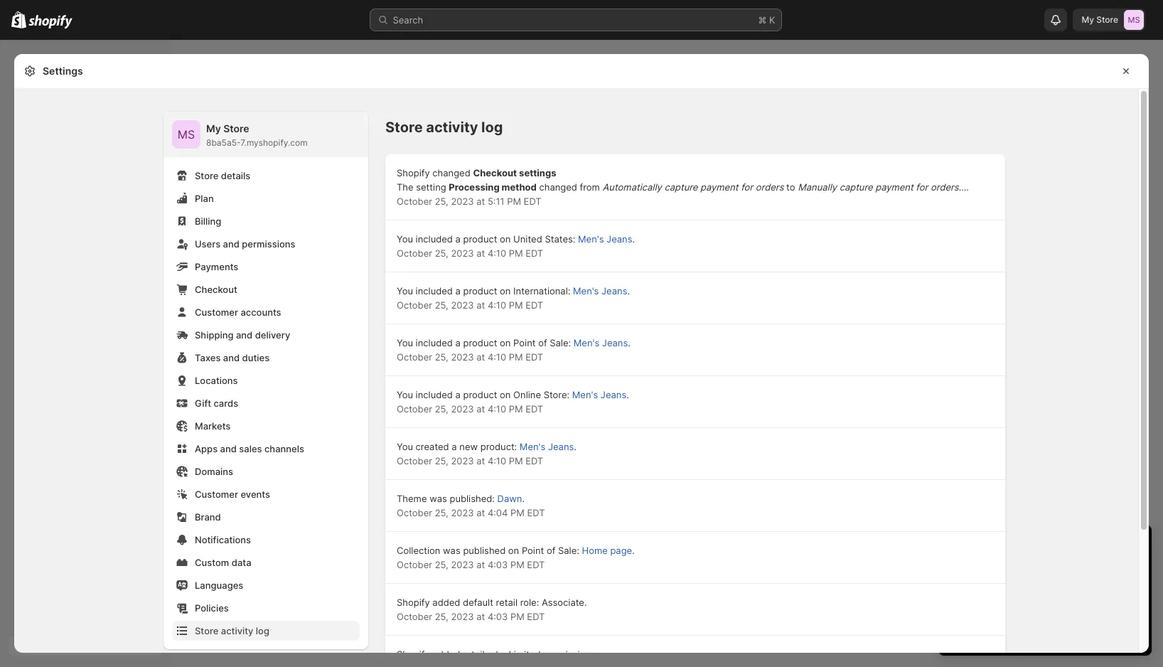 Task type: vqa. For each thing, say whether or not it's contained in the screenshot.
.
yes



Task type: locate. For each thing, give the bounding box(es) containing it.
shopify inside select a plan to extend your shopify trial for just $1/month for your first 3 months.
[[1078, 586, 1111, 597]]

collection
[[397, 545, 441, 556]]

a inside you included a product on online store: men's jeans . october 25, 2023 at 4:10 pm edt
[[456, 389, 461, 400]]

0 horizontal spatial log
[[256, 625, 270, 637]]

2023 up you included a product on online store: men's jeans . october 25, 2023 at 4:10 pm edt
[[451, 351, 474, 363]]

0 horizontal spatial store activity log
[[195, 625, 270, 637]]

1 the from the top
[[397, 181, 414, 193]]

6 25, from the top
[[435, 455, 449, 467]]

1 2023 from the top
[[451, 196, 474, 207]]

shipping and delivery link
[[172, 325, 360, 345]]

edt
[[524, 196, 542, 207], [526, 248, 544, 259], [526, 299, 544, 311], [526, 351, 544, 363], [526, 403, 544, 415], [526, 455, 544, 467], [527, 507, 545, 519], [527, 559, 545, 570], [527, 611, 545, 622]]

0 vertical spatial 4:03
[[488, 559, 508, 570]]

customer down domains
[[195, 489, 238, 500]]

men's inside you included a product on point of sale: men's jeans . october 25, 2023 at 4:10 pm edt
[[574, 337, 600, 349]]

1 vertical spatial sale:
[[558, 545, 580, 556]]

5 4:10 from the top
[[488, 455, 506, 467]]

2 4:10 from the top
[[488, 299, 506, 311]]

5 2023 from the top
[[451, 403, 474, 415]]

4 at from the top
[[477, 351, 485, 363]]

a
[[456, 233, 461, 245], [456, 285, 461, 297], [456, 337, 461, 349], [456, 389, 461, 400], [452, 441, 457, 452], [983, 586, 988, 597]]

you included a product on online store: men's jeans . october 25, 2023 at 4:10 pm edt
[[397, 389, 629, 415]]

left
[[1002, 538, 1024, 555]]

shopify inside shopify changed checkout settings the setting processing method changed from automatically capture payment for orders to manually capture payment for orders .
[[397, 167, 430, 179]]

2023 up you included a product on point of sale: men's jeans . october 25, 2023 at 4:10 pm edt on the bottom
[[451, 299, 474, 311]]

4:03
[[488, 559, 508, 570], [488, 611, 508, 622]]

at inside you included a product on point of sale: men's jeans . october 25, 2023 at 4:10 pm edt
[[477, 351, 485, 363]]

capture right automatically
[[665, 181, 698, 193]]

4:10 up product:
[[488, 403, 506, 415]]

0 vertical spatial checkout
[[473, 167, 517, 179]]

2 october from the top
[[397, 248, 432, 259]]

on right the ends in the right of the page
[[1018, 563, 1029, 575]]

on inside "you included a product on united states: men's jeans . october 25, 2023 at 4:10 pm edt"
[[500, 233, 511, 245]]

shopify for shopify added retail role: limited permissions.
[[397, 649, 430, 660]]

7 2023 from the top
[[451, 507, 474, 519]]

was left published
[[443, 545, 461, 556]]

.
[[959, 181, 962, 193], [633, 233, 635, 245], [628, 285, 630, 297], [628, 337, 631, 349], [627, 389, 629, 400], [574, 441, 577, 452], [522, 493, 525, 504], [632, 545, 635, 556]]

my inside my store 8ba5a5-7.myshopify.com
[[206, 122, 221, 134]]

checkout link
[[172, 280, 360, 299]]

0 vertical spatial 3
[[953, 538, 962, 555]]

0 vertical spatial trial
[[1077, 538, 1103, 555]]

1 product from the top
[[463, 233, 497, 245]]

1 vertical spatial the
[[397, 196, 414, 207]]

data
[[232, 557, 251, 568]]

shopify
[[397, 167, 430, 179], [1078, 586, 1111, 597], [397, 597, 430, 608], [397, 649, 430, 660]]

checkout up processing
[[473, 167, 517, 179]]

customer for customer accounts
[[195, 307, 238, 318]]

shipping
[[195, 329, 234, 341]]

to right plan at the bottom of page
[[1012, 586, 1021, 597]]

at up you included a product on point of sale: men's jeans . october 25, 2023 at 4:10 pm edt on the bottom
[[477, 299, 485, 311]]

2023 inside collection was published on point of sale: home page . october 25, 2023 at 4:03 pm edt
[[451, 559, 474, 570]]

. inside collection was published on point of sale: home page . october 25, 2023 at 4:03 pm edt
[[632, 545, 635, 556]]

on for point
[[500, 337, 511, 349]]

1 added from the top
[[433, 597, 460, 608]]

october inside you included a product on international: men's jeans . october 25, 2023 at 4:10 pm edt
[[397, 299, 432, 311]]

a inside select a plan to extend your shopify trial for just $1/month for your first 3 months.
[[983, 586, 988, 597]]

1 horizontal spatial role:
[[520, 597, 539, 608]]

3
[[953, 538, 962, 555], [1086, 600, 1092, 612]]

edt inside "you included a product on united states: men's jeans . october 25, 2023 at 4:10 pm edt"
[[526, 248, 544, 259]]

shop settings menu element
[[164, 112, 368, 649]]

on inside you included a product on international: men's jeans . october 25, 2023 at 4:10 pm edt
[[500, 285, 511, 297]]

2 horizontal spatial changed
[[539, 181, 577, 193]]

my store 8ba5a5-7.myshopify.com
[[206, 122, 308, 148]]

1 horizontal spatial to
[[1012, 586, 1021, 597]]

you inside you included a product on international: men's jeans . october 25, 2023 at 4:10 pm edt
[[397, 285, 413, 297]]

4:03 down published
[[488, 559, 508, 570]]

customer up shipping
[[195, 307, 238, 318]]

2 2023 from the top
[[451, 248, 474, 259]]

1 setting from the top
[[416, 181, 446, 193]]

edt inside theme was published: dawn . october 25, 2023 at 4:04 pm edt
[[527, 507, 545, 519]]

product for united
[[463, 233, 497, 245]]

was inside theme was published: dawn . october 25, 2023 at 4:04 pm edt
[[430, 493, 447, 504]]

locations link
[[172, 371, 360, 390]]

sale: up store: at the bottom
[[550, 337, 571, 349]]

9 october from the top
[[397, 611, 432, 622]]

collection was published on point of sale: home page . october 25, 2023 at 4:03 pm edt
[[397, 545, 635, 570]]

retail down shopify added default retail role: associate. october 25, 2023 at 4:03 pm edt
[[463, 649, 485, 660]]

2023 down published
[[451, 559, 474, 570]]

taxes
[[195, 352, 221, 363]]

2 capture from the left
[[840, 181, 873, 193]]

your trial ends on
[[953, 563, 1032, 575]]

on right published
[[508, 545, 519, 556]]

men's jeans link for you included a product on online store:
[[572, 389, 627, 400]]

1 horizontal spatial my store image
[[1125, 10, 1144, 30]]

was inside collection was published on point of sale: home page . october 25, 2023 at 4:03 pm edt
[[443, 545, 461, 556]]

log up processing
[[482, 119, 503, 136]]

1 horizontal spatial payment
[[876, 181, 914, 193]]

pm down dawn
[[511, 507, 525, 519]]

included inside "you included a product on united states: men's jeans . october 25, 2023 at 4:10 pm edt"
[[416, 233, 453, 245]]

sale: inside collection was published on point of sale: home page . october 25, 2023 at 4:03 pm edt
[[558, 545, 580, 556]]

pm down united
[[509, 248, 523, 259]]

7 october from the top
[[397, 507, 432, 519]]

1 horizontal spatial orders
[[931, 181, 959, 193]]

1 vertical spatial point
[[522, 545, 544, 556]]

added left 'default'
[[433, 597, 460, 608]]

1 4:10 from the top
[[488, 248, 506, 259]]

0 vertical spatial store activity log
[[386, 119, 503, 136]]

at down 'default'
[[477, 611, 485, 622]]

was for collection
[[443, 545, 461, 556]]

pm inside you included a product on online store: men's jeans . october 25, 2023 at 4:10 pm edt
[[509, 403, 523, 415]]

pm up shopify added default retail role: associate. october 25, 2023 at 4:03 pm edt
[[511, 559, 525, 570]]

4:03 down 'default'
[[488, 611, 508, 622]]

pm down product:
[[509, 455, 523, 467]]

duties
[[242, 352, 270, 363]]

2 orders from the left
[[931, 181, 959, 193]]

0 vertical spatial activity
[[426, 119, 478, 136]]

1 payment from the left
[[701, 181, 739, 193]]

retail right 'default'
[[496, 597, 518, 608]]

4 included from the top
[[416, 389, 453, 400]]

you inside "you included a product on united states: men's jeans . october 25, 2023 at 4:10 pm edt"
[[397, 233, 413, 245]]

edt up online
[[526, 351, 544, 363]]

at down published
[[477, 559, 485, 570]]

jeans inside you created a new product: men's jeans . october 25, 2023 at 4:10 pm edt
[[548, 441, 574, 452]]

you inside you created a new product: men's jeans . october 25, 2023 at 4:10 pm edt
[[397, 441, 413, 452]]

to
[[787, 181, 796, 193], [1012, 586, 1021, 597]]

8 october from the top
[[397, 559, 432, 570]]

point inside collection was published on point of sale: home page . october 25, 2023 at 4:03 pm edt
[[522, 545, 544, 556]]

0 vertical spatial retail
[[496, 597, 518, 608]]

0 horizontal spatial 3
[[953, 538, 962, 555]]

setting left the 5:11
[[416, 196, 446, 207]]

4:03 inside shopify added default retail role: associate. october 25, 2023 at 4:03 pm edt
[[488, 611, 508, 622]]

3 included from the top
[[416, 337, 453, 349]]

2023 down new
[[451, 455, 474, 467]]

0 horizontal spatial my store image
[[172, 120, 201, 149]]

1 horizontal spatial 3
[[1086, 600, 1092, 612]]

pm down online
[[509, 403, 523, 415]]

2023 down october 25, 2023 at 5:11 pm edt
[[451, 248, 474, 259]]

pm up the limited
[[511, 611, 525, 622]]

4:10 inside you included a product on international: men's jeans . october 25, 2023 at 4:10 pm edt
[[488, 299, 506, 311]]

1 vertical spatial 3
[[1086, 600, 1092, 612]]

1 vertical spatial my store image
[[172, 120, 201, 149]]

0 vertical spatial my
[[1082, 14, 1095, 25]]

1 horizontal spatial log
[[482, 119, 503, 136]]

1 vertical spatial added
[[433, 649, 460, 660]]

1 vertical spatial of
[[547, 545, 556, 556]]

notifications link
[[172, 530, 360, 550]]

1 vertical spatial checkout
[[195, 284, 237, 295]]

2 horizontal spatial trial
[[1114, 586, 1130, 597]]

2 customer from the top
[[195, 489, 238, 500]]

on left united
[[500, 233, 511, 245]]

edt down you included a product on online store: men's jeans . october 25, 2023 at 4:10 pm edt
[[526, 455, 544, 467]]

1 horizontal spatial trial
[[1077, 538, 1103, 555]]

3 4:10 from the top
[[488, 351, 506, 363]]

1 horizontal spatial retail
[[496, 597, 518, 608]]

and inside "link"
[[236, 329, 253, 341]]

0 horizontal spatial to
[[787, 181, 796, 193]]

your inside dropdown button
[[1044, 538, 1073, 555]]

4:10 down product:
[[488, 455, 506, 467]]

setting
[[416, 181, 446, 193], [416, 196, 446, 207]]

created
[[416, 441, 449, 452]]

shopify image
[[11, 11, 26, 28]]

1 horizontal spatial checkout
[[473, 167, 517, 179]]

9 at from the top
[[477, 611, 485, 622]]

0 horizontal spatial checkout
[[195, 284, 237, 295]]

on inside 3 days left in your trial element
[[1018, 563, 1029, 575]]

1 horizontal spatial activity
[[426, 119, 478, 136]]

custom data link
[[172, 553, 360, 573]]

you inside you included a product on point of sale: men's jeans . october 25, 2023 at 4:10 pm edt
[[397, 337, 413, 349]]

0 vertical spatial of
[[539, 337, 547, 349]]

trial up months.
[[1114, 586, 1130, 597]]

1 horizontal spatial changed
[[472, 196, 510, 207]]

point down you included a product on international: men's jeans . october 25, 2023 at 4:10 pm edt
[[514, 337, 536, 349]]

0 horizontal spatial my
[[206, 122, 221, 134]]

shopify for shopify added default retail role: associate. october 25, 2023 at 4:03 pm edt
[[397, 597, 430, 608]]

product down october 25, 2023 at 5:11 pm edt
[[463, 233, 497, 245]]

you for you created a new product:
[[397, 441, 413, 452]]

7 at from the top
[[477, 507, 485, 519]]

on inside you included a product on point of sale: men's jeans . october 25, 2023 at 4:10 pm edt
[[500, 337, 511, 349]]

and
[[223, 238, 240, 250], [236, 329, 253, 341], [223, 352, 240, 363], [220, 443, 237, 454]]

0 vertical spatial point
[[514, 337, 536, 349]]

2 vertical spatial changed
[[472, 196, 510, 207]]

of down the international:
[[539, 337, 547, 349]]

at up you included a product on online store: men's jeans . october 25, 2023 at 4:10 pm edt
[[477, 351, 485, 363]]

and inside 'link'
[[223, 352, 240, 363]]

trial
[[1077, 538, 1103, 555], [975, 563, 992, 575], [1114, 586, 1130, 597]]

0 vertical spatial customer
[[195, 307, 238, 318]]

5 you from the top
[[397, 441, 413, 452]]

3 october from the top
[[397, 299, 432, 311]]

2 added from the top
[[433, 649, 460, 660]]

men's jeans link for you included a product on international:
[[573, 285, 628, 297]]

added down shopify added default retail role: associate. october 25, 2023 at 4:03 pm edt
[[433, 649, 460, 660]]

2023 down 'default'
[[451, 611, 474, 622]]

channels
[[265, 443, 304, 454]]

2 product from the top
[[463, 285, 497, 297]]

4 you from the top
[[397, 389, 413, 400]]

6 2023 from the top
[[451, 455, 474, 467]]

my store image right the my store
[[1125, 10, 1144, 30]]

pm down the international:
[[509, 299, 523, 311]]

checkout
[[473, 167, 517, 179], [195, 284, 237, 295]]

jeans
[[607, 233, 633, 245], [602, 285, 628, 297], [602, 337, 628, 349], [601, 389, 627, 400], [548, 441, 574, 452]]

3 at from the top
[[477, 299, 485, 311]]

2023 down the published:
[[451, 507, 474, 519]]

3 2023 from the top
[[451, 299, 474, 311]]

changed
[[433, 167, 471, 179], [539, 181, 577, 193], [472, 196, 510, 207]]

shopify image
[[29, 15, 73, 29]]

edt inside collection was published on point of sale: home page . october 25, 2023 at 4:03 pm edt
[[527, 559, 545, 570]]

1 vertical spatial was
[[443, 545, 461, 556]]

domains
[[195, 466, 233, 477]]

you for you included a product on point of sale:
[[397, 337, 413, 349]]

at down new
[[477, 455, 485, 467]]

languages
[[195, 580, 243, 591]]

and right apps on the bottom of page
[[220, 443, 237, 454]]

1 4:03 from the top
[[488, 559, 508, 570]]

product left online
[[463, 389, 497, 400]]

activity up processing
[[426, 119, 478, 136]]

manually
[[798, 181, 837, 193]]

you
[[397, 233, 413, 245], [397, 285, 413, 297], [397, 337, 413, 349], [397, 389, 413, 400], [397, 441, 413, 452]]

my store image left 8ba5a5-
[[172, 120, 201, 149]]

was
[[430, 493, 447, 504], [443, 545, 461, 556]]

a for online
[[456, 389, 461, 400]]

4 25, from the top
[[435, 351, 449, 363]]

1 horizontal spatial my
[[1082, 14, 1095, 25]]

8 at from the top
[[477, 559, 485, 570]]

customer for customer events
[[195, 489, 238, 500]]

0 vertical spatial role:
[[520, 597, 539, 608]]

sale: left home
[[558, 545, 580, 556]]

at left the 5:11
[[477, 196, 485, 207]]

your right in
[[1044, 538, 1073, 555]]

2023 up new
[[451, 403, 474, 415]]

0 horizontal spatial changed
[[433, 167, 471, 179]]

1 horizontal spatial from
[[580, 181, 600, 193]]

october 25, 2023 at 5:11 pm edt
[[397, 196, 542, 207]]

1 vertical spatial 4:03
[[488, 611, 508, 622]]

method
[[502, 181, 537, 193]]

0 vertical spatial setting
[[416, 181, 446, 193]]

3 right 'first'
[[1086, 600, 1092, 612]]

1 vertical spatial trial
[[975, 563, 992, 575]]

included inside you included a product on online store: men's jeans . october 25, 2023 at 4:10 pm edt
[[416, 389, 453, 400]]

product down you included a product on international: men's jeans . october 25, 2023 at 4:10 pm edt
[[463, 337, 497, 349]]

a for point
[[456, 337, 461, 349]]

1 vertical spatial setting
[[416, 196, 446, 207]]

0 vertical spatial from
[[580, 181, 600, 193]]

1 vertical spatial activity
[[221, 625, 254, 637]]

25, inside you included a product on point of sale: men's jeans . october 25, 2023 at 4:10 pm edt
[[435, 351, 449, 363]]

you for you included a product on online store:
[[397, 389, 413, 400]]

9 2023 from the top
[[451, 611, 474, 622]]

2 4:03 from the top
[[488, 611, 508, 622]]

3 product from the top
[[463, 337, 497, 349]]

1 vertical spatial role:
[[487, 649, 506, 660]]

a inside you created a new product: men's jeans . october 25, 2023 at 4:10 pm edt
[[452, 441, 457, 452]]

role: left the limited
[[487, 649, 506, 660]]

you inside you included a product on online store: men's jeans . october 25, 2023 at 4:10 pm edt
[[397, 389, 413, 400]]

notifications
[[195, 534, 251, 546]]

men's jeans link for you created a new product:
[[520, 441, 574, 452]]

4 4:10 from the top
[[488, 403, 506, 415]]

new
[[460, 441, 478, 452]]

0 horizontal spatial activity
[[221, 625, 254, 637]]

1 vertical spatial store activity log
[[195, 625, 270, 637]]

2 vertical spatial trial
[[1114, 586, 1130, 597]]

at down the published:
[[477, 507, 485, 519]]

payments
[[195, 261, 239, 272]]

edt right 4:04
[[527, 507, 545, 519]]

capture right manually on the top of the page
[[840, 181, 873, 193]]

edt down the international:
[[526, 299, 544, 311]]

4 october from the top
[[397, 351, 432, 363]]

first
[[1067, 600, 1084, 612]]

0 horizontal spatial retail
[[463, 649, 485, 660]]

2 25, from the top
[[435, 248, 449, 259]]

included inside you included a product on international: men's jeans . october 25, 2023 at 4:10 pm edt
[[416, 285, 453, 297]]

2023 down processing
[[451, 196, 474, 207]]

on inside you included a product on online store: men's jeans . october 25, 2023 at 4:10 pm edt
[[500, 389, 511, 400]]

store:
[[544, 389, 570, 400]]

1 customer from the top
[[195, 307, 238, 318]]

2023 inside you created a new product: men's jeans . october 25, 2023 at 4:10 pm edt
[[451, 455, 474, 467]]

2023
[[451, 196, 474, 207], [451, 248, 474, 259], [451, 299, 474, 311], [451, 351, 474, 363], [451, 403, 474, 415], [451, 455, 474, 467], [451, 507, 474, 519], [451, 559, 474, 570], [451, 611, 474, 622]]

edt down associate.
[[527, 611, 545, 622]]

log down 'policies' 'link'
[[256, 625, 270, 637]]

for
[[741, 181, 753, 193], [916, 181, 928, 193], [953, 600, 965, 612], [1030, 600, 1042, 612]]

and down the customer accounts
[[236, 329, 253, 341]]

product for point
[[463, 337, 497, 349]]

taxes and duties
[[195, 352, 270, 363]]

added for default
[[433, 597, 460, 608]]

3 up your
[[953, 538, 962, 555]]

3 days left in your trial element
[[939, 562, 1152, 656]]

at down october 25, 2023 at 5:11 pm edt
[[477, 248, 485, 259]]

0 vertical spatial to
[[787, 181, 796, 193]]

25, inside shopify added default retail role: associate. october 25, 2023 at 4:03 pm edt
[[435, 611, 449, 622]]

0 vertical spatial added
[[433, 597, 460, 608]]

to left manually on the top of the page
[[787, 181, 796, 193]]

was right theme
[[430, 493, 447, 504]]

9 25, from the top
[[435, 611, 449, 622]]

4 product from the top
[[463, 389, 497, 400]]

8 25, from the top
[[435, 559, 449, 570]]

4:10 up you included a product on online store: men's jeans . october 25, 2023 at 4:10 pm edt
[[488, 351, 506, 363]]

and right taxes
[[223, 352, 240, 363]]

users and permissions
[[195, 238, 295, 250]]

select
[[953, 586, 980, 597]]

international:
[[514, 285, 571, 297]]

4:10 up you included a product on international: men's jeans . october 25, 2023 at 4:10 pm edt
[[488, 248, 506, 259]]

on left the international:
[[500, 285, 511, 297]]

6 october from the top
[[397, 455, 432, 467]]

states:
[[545, 233, 576, 245]]

dialog
[[1155, 54, 1164, 653]]

product:
[[481, 441, 517, 452]]

0 horizontal spatial payment
[[701, 181, 739, 193]]

your up 'first'
[[1056, 586, 1075, 597]]

store activity log up processing
[[386, 119, 503, 136]]

7 25, from the top
[[435, 507, 449, 519]]

6 at from the top
[[477, 455, 485, 467]]

0 vertical spatial sale:
[[550, 337, 571, 349]]

changed down 'settings'
[[539, 181, 577, 193]]

5 october from the top
[[397, 403, 432, 415]]

changed up processing
[[433, 167, 471, 179]]

from
[[580, 181, 600, 193], [512, 196, 532, 207]]

october inside you included a product on online store: men's jeans . october 25, 2023 at 4:10 pm edt
[[397, 403, 432, 415]]

page
[[611, 545, 632, 556]]

1 vertical spatial my
[[206, 122, 221, 134]]

my store image
[[1125, 10, 1144, 30], [172, 120, 201, 149]]

setting up the setting
[[416, 181, 446, 193]]

checkout inside shopify changed checkout settings the setting processing method changed from automatically capture payment for orders to manually capture payment for orders .
[[473, 167, 517, 179]]

on for united
[[500, 233, 511, 245]]

customer accounts
[[195, 307, 281, 318]]

store
[[1097, 14, 1119, 25], [386, 119, 423, 136], [223, 122, 249, 134], [195, 170, 219, 181], [195, 625, 219, 637]]

1 included from the top
[[416, 233, 453, 245]]

5 at from the top
[[477, 403, 485, 415]]

1 vertical spatial retail
[[463, 649, 485, 660]]

men's inside "you included a product on united states: men's jeans . october 25, 2023 at 4:10 pm edt"
[[578, 233, 604, 245]]

a inside you included a product on point of sale: men's jeans . october 25, 2023 at 4:10 pm edt
[[456, 337, 461, 349]]

5 25, from the top
[[435, 403, 449, 415]]

men's
[[578, 233, 604, 245], [573, 285, 599, 297], [574, 337, 600, 349], [572, 389, 598, 400], [520, 441, 546, 452]]

3 you from the top
[[397, 337, 413, 349]]

to inside select a plan to extend your shopify trial for just $1/month for your first 3 months.
[[1012, 586, 1021, 597]]

0 vertical spatial log
[[482, 119, 503, 136]]

8 2023 from the top
[[451, 559, 474, 570]]

1 vertical spatial changed
[[539, 181, 577, 193]]

and right users
[[223, 238, 240, 250]]

on left online
[[500, 389, 511, 400]]

25,
[[435, 196, 449, 207], [435, 248, 449, 259], [435, 299, 449, 311], [435, 351, 449, 363], [435, 403, 449, 415], [435, 455, 449, 467], [435, 507, 449, 519], [435, 559, 449, 570], [435, 611, 449, 622]]

4:10 inside you created a new product: men's jeans . october 25, 2023 at 4:10 pm edt
[[488, 455, 506, 467]]

1 vertical spatial log
[[256, 625, 270, 637]]

edt up associate.
[[527, 559, 545, 570]]

details
[[221, 170, 251, 181]]

1 horizontal spatial store activity log
[[386, 119, 503, 136]]

edt down united
[[526, 248, 544, 259]]

2023 inside "you included a product on united states: men's jeans . october 25, 2023 at 4:10 pm edt"
[[451, 248, 474, 259]]

0 vertical spatial changed
[[433, 167, 471, 179]]

from down method
[[512, 196, 532, 207]]

checkout down payments
[[195, 284, 237, 295]]

customer
[[195, 307, 238, 318], [195, 489, 238, 500]]

2 you from the top
[[397, 285, 413, 297]]

changed down processing
[[472, 196, 510, 207]]

automatically
[[603, 181, 662, 193]]

trial right in
[[1077, 538, 1103, 555]]

product inside you included a product on international: men's jeans . october 25, 2023 at 4:10 pm edt
[[463, 285, 497, 297]]

retail inside shopify added default retail role: associate. october 25, 2023 at 4:03 pm edt
[[496, 597, 518, 608]]

0 horizontal spatial capture
[[665, 181, 698, 193]]

at inside collection was published on point of sale: home page . october 25, 2023 at 4:03 pm edt
[[477, 559, 485, 570]]

0 vertical spatial the
[[397, 181, 414, 193]]

point right published
[[522, 545, 544, 556]]

4 2023 from the top
[[451, 351, 474, 363]]

pm up online
[[509, 351, 523, 363]]

your
[[1044, 538, 1073, 555], [1056, 586, 1075, 597], [1045, 600, 1064, 612]]

added inside shopify added default retail role: associate. october 25, 2023 at 4:03 pm edt
[[433, 597, 460, 608]]

2 payment from the left
[[876, 181, 914, 193]]

1 vertical spatial from
[[512, 196, 532, 207]]

product inside you included a product on online store: men's jeans . october 25, 2023 at 4:10 pm edt
[[463, 389, 497, 400]]

of inside collection was published on point of sale: home page . october 25, 2023 at 4:03 pm edt
[[547, 545, 556, 556]]

1 vertical spatial to
[[1012, 586, 1021, 597]]

your left 'first'
[[1045, 600, 1064, 612]]

edt down online
[[526, 403, 544, 415]]

gift cards
[[195, 398, 238, 409]]

1 vertical spatial customer
[[195, 489, 238, 500]]

store activity log down policies
[[195, 625, 270, 637]]

role: left associate.
[[520, 597, 539, 608]]

trial inside 3 days left in your trial dropdown button
[[1077, 538, 1103, 555]]

was for theme
[[430, 493, 447, 504]]

pm
[[507, 196, 521, 207], [509, 248, 523, 259], [509, 299, 523, 311], [509, 351, 523, 363], [509, 403, 523, 415], [509, 455, 523, 467], [511, 507, 525, 519], [511, 559, 525, 570], [511, 611, 525, 622]]

activity down policies
[[221, 625, 254, 637]]

edt inside you included a product on online store: men's jeans . october 25, 2023 at 4:10 pm edt
[[526, 403, 544, 415]]

0 horizontal spatial orders
[[756, 181, 784, 193]]

from left automatically
[[580, 181, 600, 193]]

included for you included a product on international: men's jeans . october 25, 2023 at 4:10 pm edt
[[416, 285, 453, 297]]

home page link
[[582, 545, 632, 556]]

1 you from the top
[[397, 233, 413, 245]]

3 25, from the top
[[435, 299, 449, 311]]

trial right your
[[975, 563, 992, 575]]

0 vertical spatial your
[[1044, 538, 1073, 555]]

2 included from the top
[[416, 285, 453, 297]]

product down "you included a product on united states: men's jeans . october 25, 2023 at 4:10 pm edt"
[[463, 285, 497, 297]]

2 setting from the top
[[416, 196, 446, 207]]

0 vertical spatial was
[[430, 493, 447, 504]]

at up new
[[477, 403, 485, 415]]

a inside you included a product on international: men's jeans . october 25, 2023 at 4:10 pm edt
[[456, 285, 461, 297]]

1 horizontal spatial capture
[[840, 181, 873, 193]]

4:10 up you included a product on point of sale: men's jeans . october 25, 2023 at 4:10 pm edt on the bottom
[[488, 299, 506, 311]]

just
[[968, 600, 984, 612]]

2 at from the top
[[477, 248, 485, 259]]

on
[[500, 233, 511, 245], [500, 285, 511, 297], [500, 337, 511, 349], [500, 389, 511, 400], [508, 545, 519, 556], [1018, 563, 1029, 575]]

log inside shop settings menu element
[[256, 625, 270, 637]]

pm inside collection was published on point of sale: home page . october 25, 2023 at 4:03 pm edt
[[511, 559, 525, 570]]



Task type: describe. For each thing, give the bounding box(es) containing it.
a for international:
[[456, 285, 461, 297]]

days
[[966, 538, 998, 555]]

2 vertical spatial your
[[1045, 600, 1064, 612]]

settings
[[519, 167, 557, 179]]

store activity log link
[[172, 621, 360, 641]]

included for you included a product on united states: men's jeans . october 25, 2023 at 4:10 pm edt
[[416, 233, 453, 245]]

shopify changed checkout settings the setting processing method changed from automatically capture payment for orders to manually capture payment for orders .
[[397, 167, 962, 193]]

default
[[463, 597, 494, 608]]

pm inside you created a new product: men's jeans . october 25, 2023 at 4:10 pm edt
[[509, 455, 523, 467]]

in
[[1028, 538, 1040, 555]]

published
[[463, 545, 506, 556]]

. inside shopify changed checkout settings the setting processing method changed from automatically capture payment for orders to manually capture payment for orders .
[[959, 181, 962, 193]]

united
[[514, 233, 543, 245]]

settings dialog
[[14, 54, 1149, 667]]

dawn
[[498, 493, 522, 504]]

apps and sales channels
[[195, 443, 304, 454]]

custom data
[[195, 557, 251, 568]]

and for delivery
[[236, 329, 253, 341]]

3 days left in your trial button
[[939, 525, 1152, 555]]

plan link
[[172, 188, 360, 208]]

store inside my store 8ba5a5-7.myshopify.com
[[223, 122, 249, 134]]

sale: inside you included a product on point of sale: men's jeans . october 25, 2023 at 4:10 pm edt
[[550, 337, 571, 349]]

added for retail
[[433, 649, 460, 660]]

jeans inside "you included a product on united states: men's jeans . october 25, 2023 at 4:10 pm edt"
[[607, 233, 633, 245]]

your
[[953, 563, 973, 575]]

$1/month
[[986, 600, 1028, 612]]

25, inside "you included a product on united states: men's jeans . october 25, 2023 at 4:10 pm edt"
[[435, 248, 449, 259]]

locations
[[195, 375, 238, 386]]

my for my store 8ba5a5-7.myshopify.com
[[206, 122, 221, 134]]

theme
[[397, 493, 427, 504]]

processing
[[449, 181, 500, 193]]

4:10 inside "you included a product on united states: men's jeans . october 25, 2023 at 4:10 pm edt"
[[488, 248, 506, 259]]

setting inside shopify changed checkout settings the setting processing method changed from automatically capture payment for orders to manually capture payment for orders .
[[416, 181, 446, 193]]

1 capture from the left
[[665, 181, 698, 193]]

activity inside shop settings menu element
[[221, 625, 254, 637]]

my for my store
[[1082, 14, 1095, 25]]

search
[[393, 14, 423, 26]]

4:10 inside you included a product on point of sale: men's jeans . october 25, 2023 at 4:10 pm edt
[[488, 351, 506, 363]]

at inside shopify added default retail role: associate. october 25, 2023 at 4:03 pm edt
[[477, 611, 485, 622]]

select a plan to extend your shopify trial for just $1/month for your first 3 months.
[[953, 586, 1130, 612]]

store details link
[[172, 166, 360, 186]]

4:10 inside you included a product on online store: men's jeans . october 25, 2023 at 4:10 pm edt
[[488, 403, 506, 415]]

domains link
[[172, 462, 360, 482]]

october inside "you included a product on united states: men's jeans . october 25, 2023 at 4:10 pm edt"
[[397, 248, 432, 259]]

pm down method
[[507, 196, 521, 207]]

online
[[514, 389, 541, 400]]

shipping and delivery
[[195, 329, 290, 341]]

plan
[[991, 586, 1009, 597]]

edt inside you included a product on point of sale: men's jeans . october 25, 2023 at 4:10 pm edt
[[526, 351, 544, 363]]

and for sales
[[220, 443, 237, 454]]

men's inside you included a product on international: men's jeans . october 25, 2023 at 4:10 pm edt
[[573, 285, 599, 297]]

events
[[241, 489, 270, 500]]

3 inside select a plan to extend your shopify trial for just $1/month for your first 3 months.
[[1086, 600, 1092, 612]]

25, inside you created a new product: men's jeans . october 25, 2023 at 4:10 pm edt
[[435, 455, 449, 467]]

customer accounts link
[[172, 302, 360, 322]]

25, inside theme was published: dawn . october 25, 2023 at 4:04 pm edt
[[435, 507, 449, 519]]

⌘
[[759, 14, 767, 26]]

limited
[[509, 649, 541, 660]]

my store image inside shop settings menu element
[[172, 120, 201, 149]]

apps and sales channels link
[[172, 439, 360, 459]]

5:11
[[488, 196, 505, 207]]

markets link
[[172, 416, 360, 436]]

. inside "you included a product on united states: men's jeans . october 25, 2023 at 4:10 pm edt"
[[633, 233, 635, 245]]

ends
[[994, 563, 1016, 575]]

pm inside shopify added default retail role: associate. october 25, 2023 at 4:03 pm edt
[[511, 611, 525, 622]]

25, inside you included a product on international: men's jeans . october 25, 2023 at 4:10 pm edt
[[435, 299, 449, 311]]

my store
[[1082, 14, 1119, 25]]

men's inside you included a product on online store: men's jeans . october 25, 2023 at 4:10 pm edt
[[572, 389, 598, 400]]

. inside you included a product on online store: men's jeans . october 25, 2023 at 4:10 pm edt
[[627, 389, 629, 400]]

at inside you created a new product: men's jeans . october 25, 2023 at 4:10 pm edt
[[477, 455, 485, 467]]

product for online
[[463, 389, 497, 400]]

1 at from the top
[[477, 196, 485, 207]]

taxes and duties link
[[172, 348, 360, 368]]

october inside you included a product on point of sale: men's jeans . october 25, 2023 at 4:10 pm edt
[[397, 351, 432, 363]]

from inside shopify changed checkout settings the setting processing method changed from automatically capture payment for orders to manually capture payment for orders .
[[580, 181, 600, 193]]

a for united
[[456, 233, 461, 245]]

4:04
[[488, 507, 508, 519]]

october inside collection was published on point of sale: home page . october 25, 2023 at 4:03 pm edt
[[397, 559, 432, 570]]

brand link
[[172, 507, 360, 527]]

⌘ k
[[759, 14, 776, 26]]

you for you included a product on international:
[[397, 285, 413, 297]]

men's inside you created a new product: men's jeans . october 25, 2023 at 4:10 pm edt
[[520, 441, 546, 452]]

permissions.
[[544, 649, 598, 660]]

7.myshopify.com
[[241, 137, 308, 148]]

2023 inside shopify added default retail role: associate. october 25, 2023 at 4:03 pm edt
[[451, 611, 474, 622]]

customer events link
[[172, 484, 360, 504]]

8ba5a5-
[[206, 137, 241, 148]]

0 horizontal spatial trial
[[975, 563, 992, 575]]

0 horizontal spatial from
[[512, 196, 532, 207]]

the setting
[[397, 196, 449, 207]]

pm inside you included a product on point of sale: men's jeans . october 25, 2023 at 4:10 pm edt
[[509, 351, 523, 363]]

october inside theme was published: dawn . october 25, 2023 at 4:04 pm edt
[[397, 507, 432, 519]]

you included a product on united states: men's jeans . october 25, 2023 at 4:10 pm edt
[[397, 233, 635, 259]]

you included a product on point of sale: men's jeans . october 25, 2023 at 4:10 pm edt
[[397, 337, 631, 363]]

4:03 inside collection was published on point of sale: home page . october 25, 2023 at 4:03 pm edt
[[488, 559, 508, 570]]

months.
[[1095, 600, 1130, 612]]

included for you included a product on online store: men's jeans . october 25, 2023 at 4:10 pm edt
[[416, 389, 453, 400]]

on for online
[[500, 389, 511, 400]]

jeans inside you included a product on international: men's jeans . october 25, 2023 at 4:10 pm edt
[[602, 285, 628, 297]]

3 days left in your trial
[[953, 538, 1103, 555]]

users and permissions link
[[172, 234, 360, 254]]

and for permissions
[[223, 238, 240, 250]]

0 vertical spatial my store image
[[1125, 10, 1144, 30]]

men's jeans link for you included a product on point of sale:
[[574, 337, 628, 349]]

shopify added retail role: limited permissions.
[[397, 649, 598, 660]]

of inside you included a product on point of sale: men's jeans . october 25, 2023 at 4:10 pm edt
[[539, 337, 547, 349]]

edt inside shopify added default retail role: associate. october 25, 2023 at 4:03 pm edt
[[527, 611, 545, 622]]

0 horizontal spatial role:
[[487, 649, 506, 660]]

men's jeans link for you included a product on united states:
[[578, 233, 633, 245]]

settings
[[43, 65, 83, 77]]

apps
[[195, 443, 218, 454]]

edt inside you created a new product: men's jeans . october 25, 2023 at 4:10 pm edt
[[526, 455, 544, 467]]

1 25, from the top
[[435, 196, 449, 207]]

1 vertical spatial your
[[1056, 586, 1075, 597]]

at inside you included a product on online store: men's jeans . october 25, 2023 at 4:10 pm edt
[[477, 403, 485, 415]]

25, inside you included a product on online store: men's jeans . october 25, 2023 at 4:10 pm edt
[[435, 403, 449, 415]]

2 the from the top
[[397, 196, 414, 207]]

a for men's
[[452, 441, 457, 452]]

trial inside select a plan to extend your shopify trial for just $1/month for your first 3 months.
[[1114, 586, 1130, 597]]

1 orders from the left
[[756, 181, 784, 193]]

. inside you included a product on international: men's jeans . october 25, 2023 at 4:10 pm edt
[[628, 285, 630, 297]]

3 inside dropdown button
[[953, 538, 962, 555]]

october inside shopify added default retail role: associate. october 25, 2023 at 4:03 pm edt
[[397, 611, 432, 622]]

25, inside collection was published on point of sale: home page . october 25, 2023 at 4:03 pm edt
[[435, 559, 449, 570]]

2023 inside you included a product on international: men's jeans . october 25, 2023 at 4:10 pm edt
[[451, 299, 474, 311]]

point inside you included a product on point of sale: men's jeans . october 25, 2023 at 4:10 pm edt
[[514, 337, 536, 349]]

billing link
[[172, 211, 360, 231]]

policies
[[195, 602, 229, 614]]

included for you included a product on point of sale: men's jeans . october 25, 2023 at 4:10 pm edt
[[416, 337, 453, 349]]

1 october from the top
[[397, 196, 432, 207]]

policies link
[[172, 598, 360, 618]]

shopify for shopify changed checkout settings the setting processing method changed from automatically capture payment for orders to manually capture payment for orders .
[[397, 167, 430, 179]]

changed from
[[469, 196, 535, 207]]

. inside theme was published: dawn . october 25, 2023 at 4:04 pm edt
[[522, 493, 525, 504]]

product for international:
[[463, 285, 497, 297]]

shopify added default retail role: associate. october 25, 2023 at 4:03 pm edt
[[397, 597, 587, 622]]

edt inside you included a product on international: men's jeans . october 25, 2023 at 4:10 pm edt
[[526, 299, 544, 311]]

customer events
[[195, 489, 270, 500]]

jeans inside you included a product on point of sale: men's jeans . october 25, 2023 at 4:10 pm edt
[[602, 337, 628, 349]]

you for you included a product on united states:
[[397, 233, 413, 245]]

and for duties
[[223, 352, 240, 363]]

on for international:
[[500, 285, 511, 297]]

the inside shopify changed checkout settings the setting processing method changed from automatically capture payment for orders to manually capture payment for orders .
[[397, 181, 414, 193]]

published:
[[450, 493, 495, 504]]

pm inside "you included a product on united states: men's jeans . october 25, 2023 at 4:10 pm edt"
[[509, 248, 523, 259]]

ms button
[[172, 120, 201, 149]]

associate.
[[542, 597, 587, 608]]

edt down method
[[524, 196, 542, 207]]

role: inside shopify added default retail role: associate. october 25, 2023 at 4:03 pm edt
[[520, 597, 539, 608]]

2023 inside you included a product on online store: men's jeans . october 25, 2023 at 4:10 pm edt
[[451, 403, 474, 415]]

accounts
[[241, 307, 281, 318]]

permissions
[[242, 238, 295, 250]]

you included a product on international: men's jeans . october 25, 2023 at 4:10 pm edt
[[397, 285, 630, 311]]

users
[[195, 238, 221, 250]]

jeans inside you included a product on online store: men's jeans . october 25, 2023 at 4:10 pm edt
[[601, 389, 627, 400]]

store activity log inside store activity log link
[[195, 625, 270, 637]]

pm inside you included a product on international: men's jeans . october 25, 2023 at 4:10 pm edt
[[509, 299, 523, 311]]

cards
[[214, 398, 238, 409]]

plan
[[195, 193, 214, 204]]

home
[[582, 545, 608, 556]]

. inside you created a new product: men's jeans . october 25, 2023 at 4:10 pm edt
[[574, 441, 577, 452]]

. inside you included a product on point of sale: men's jeans . october 25, 2023 at 4:10 pm edt
[[628, 337, 631, 349]]

pm inside theme was published: dawn . october 25, 2023 at 4:04 pm edt
[[511, 507, 525, 519]]

checkout inside shop settings menu element
[[195, 284, 237, 295]]

dawn link
[[498, 493, 522, 504]]

k
[[770, 14, 776, 26]]

on inside collection was published on point of sale: home page . october 25, 2023 at 4:03 pm edt
[[508, 545, 519, 556]]

payments link
[[172, 257, 360, 277]]

theme was published: dawn . october 25, 2023 at 4:04 pm edt
[[397, 493, 545, 519]]

brand
[[195, 511, 221, 523]]

at inside you included a product on international: men's jeans . october 25, 2023 at 4:10 pm edt
[[477, 299, 485, 311]]

2023 inside you included a product on point of sale: men's jeans . october 25, 2023 at 4:10 pm edt
[[451, 351, 474, 363]]

october inside you created a new product: men's jeans . october 25, 2023 at 4:10 pm edt
[[397, 455, 432, 467]]

gift cards link
[[172, 393, 360, 413]]

store details
[[195, 170, 251, 181]]

2023 inside theme was published: dawn . october 25, 2023 at 4:04 pm edt
[[451, 507, 474, 519]]

at inside "you included a product on united states: men's jeans . october 25, 2023 at 4:10 pm edt"
[[477, 248, 485, 259]]



